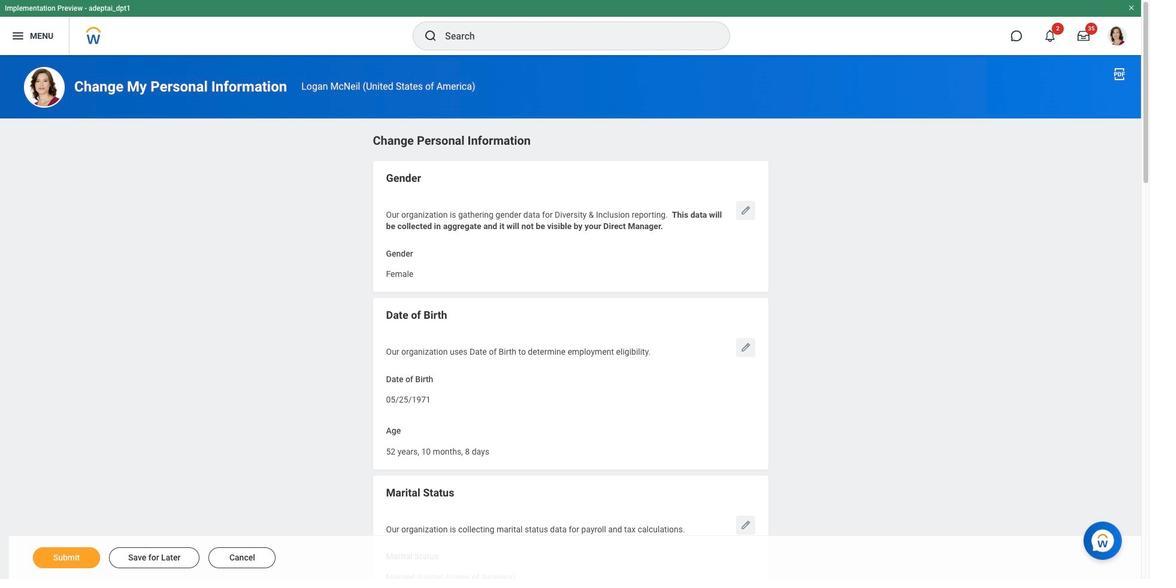 Task type: describe. For each thing, give the bounding box(es) containing it.
employee's photo (logan mcneil) image
[[24, 67, 65, 108]]

view printable version (pdf) image
[[1113, 67, 1127, 81]]

logan mcneil (united states of america) element
[[302, 81, 475, 92]]

notifications large image
[[1044, 30, 1056, 42]]

inbox large image
[[1078, 30, 1090, 42]]

justify image
[[11, 29, 25, 43]]



Task type: vqa. For each thing, say whether or not it's contained in the screenshot.
More within the 'time-off requests' "element"
no



Task type: locate. For each thing, give the bounding box(es) containing it.
1 edit image from the top
[[740, 205, 752, 217]]

region
[[373, 131, 768, 580]]

close environment banner image
[[1128, 4, 1135, 11]]

None text field
[[386, 389, 431, 409]]

edit image
[[740, 205, 752, 217], [740, 342, 752, 354]]

profile logan mcneil image
[[1108, 26, 1127, 48]]

action bar region
[[9, 536, 1141, 580]]

1 vertical spatial edit image
[[740, 342, 752, 354]]

None text field
[[386, 263, 414, 283], [386, 440, 489, 461], [386, 566, 516, 580], [386, 263, 414, 283], [386, 440, 489, 461], [386, 566, 516, 580]]

Search Workday  search field
[[445, 23, 705, 49]]

main content
[[0, 55, 1141, 580]]

banner
[[0, 0, 1141, 55]]

2 edit image from the top
[[740, 342, 752, 354]]

search image
[[424, 29, 438, 43]]

0 vertical spatial edit image
[[740, 205, 752, 217]]

edit image
[[740, 520, 752, 532]]



